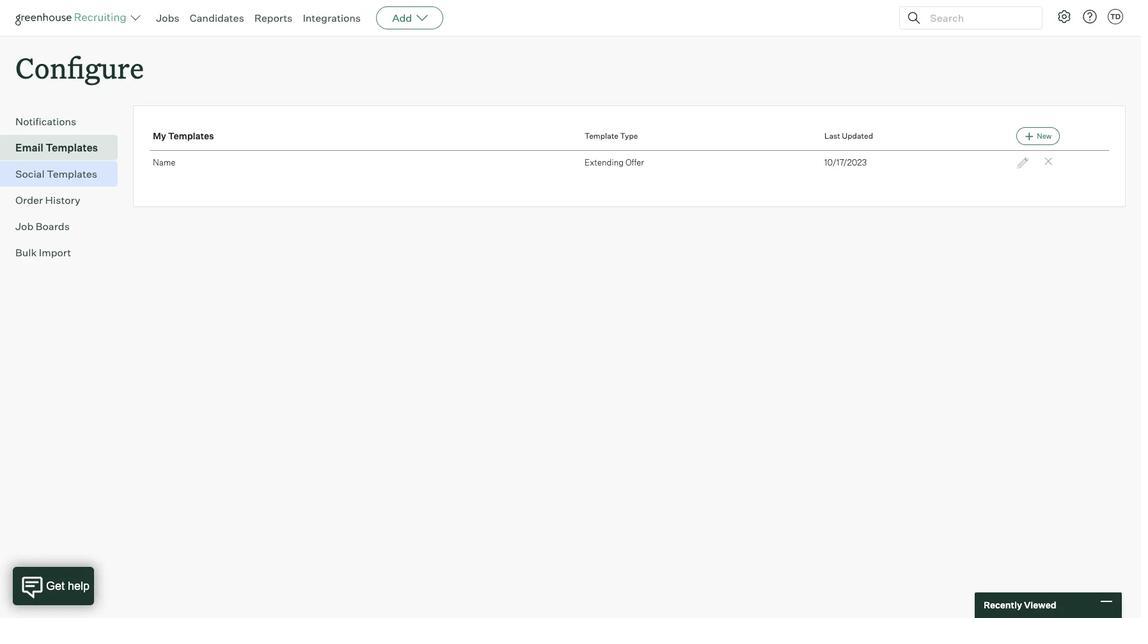 Task type: vqa. For each thing, say whether or not it's contained in the screenshot.
Boards
yes



Task type: locate. For each thing, give the bounding box(es) containing it.
candidates link
[[190, 12, 244, 24]]

template type
[[585, 132, 639, 141]]

templates
[[168, 131, 214, 142], [46, 142, 98, 154], [47, 168, 97, 181]]

updated
[[843, 132, 874, 141]]

history
[[45, 194, 81, 207]]

email templates link
[[15, 140, 113, 156]]

offer
[[626, 158, 645, 168]]

configure
[[15, 49, 144, 86]]

recently viewed
[[985, 601, 1057, 611]]

notifications
[[15, 115, 76, 128]]

job boards link
[[15, 219, 113, 234]]

integrations
[[303, 12, 361, 24]]

reports link
[[255, 12, 293, 24]]

candidates
[[190, 12, 244, 24]]

order
[[15, 194, 43, 207]]

my
[[153, 131, 166, 142]]

template
[[585, 132, 619, 141]]

integrations link
[[303, 12, 361, 24]]

templates right "my" at top left
[[168, 131, 214, 142]]

job boards
[[15, 220, 70, 233]]

templates for email templates
[[46, 142, 98, 154]]

jobs link
[[156, 12, 180, 24]]

bulk
[[15, 247, 37, 259]]

type
[[621, 132, 639, 141]]

templates for my templates
[[168, 131, 214, 142]]

job
[[15, 220, 33, 233]]

email templates
[[15, 142, 98, 154]]

reports
[[255, 12, 293, 24]]

templates down the email templates link on the left of the page
[[47, 168, 97, 181]]

td
[[1111, 12, 1122, 21]]

configure image
[[1057, 9, 1073, 24]]

new
[[1038, 132, 1052, 141]]

templates up social templates link
[[46, 142, 98, 154]]

bulk import
[[15, 247, 71, 259]]

add
[[392, 12, 412, 24]]

10/17/2023
[[825, 158, 868, 168]]



Task type: describe. For each thing, give the bounding box(es) containing it.
td button
[[1109, 9, 1124, 24]]

last updated
[[825, 132, 874, 141]]

viewed
[[1025, 601, 1057, 611]]

td button
[[1106, 6, 1127, 27]]

templates for social templates
[[47, 168, 97, 181]]

bulk import link
[[15, 245, 113, 261]]

jobs
[[156, 12, 180, 24]]

new link
[[1017, 128, 1061, 145]]

social templates link
[[15, 167, 113, 182]]

name
[[153, 158, 176, 168]]

add button
[[376, 6, 444, 29]]

extending offer
[[585, 158, 645, 168]]

extending
[[585, 158, 624, 168]]

last
[[825, 132, 841, 141]]

notifications link
[[15, 114, 113, 129]]

recently
[[985, 601, 1023, 611]]

my templates
[[153, 131, 214, 142]]

greenhouse recruiting image
[[15, 10, 131, 26]]

import
[[39, 247, 71, 259]]

Search text field
[[928, 9, 1031, 27]]

social templates
[[15, 168, 97, 181]]

social
[[15, 168, 45, 181]]

order history link
[[15, 193, 113, 208]]

order history
[[15, 194, 81, 207]]

boards
[[36, 220, 70, 233]]

email
[[15, 142, 43, 154]]



